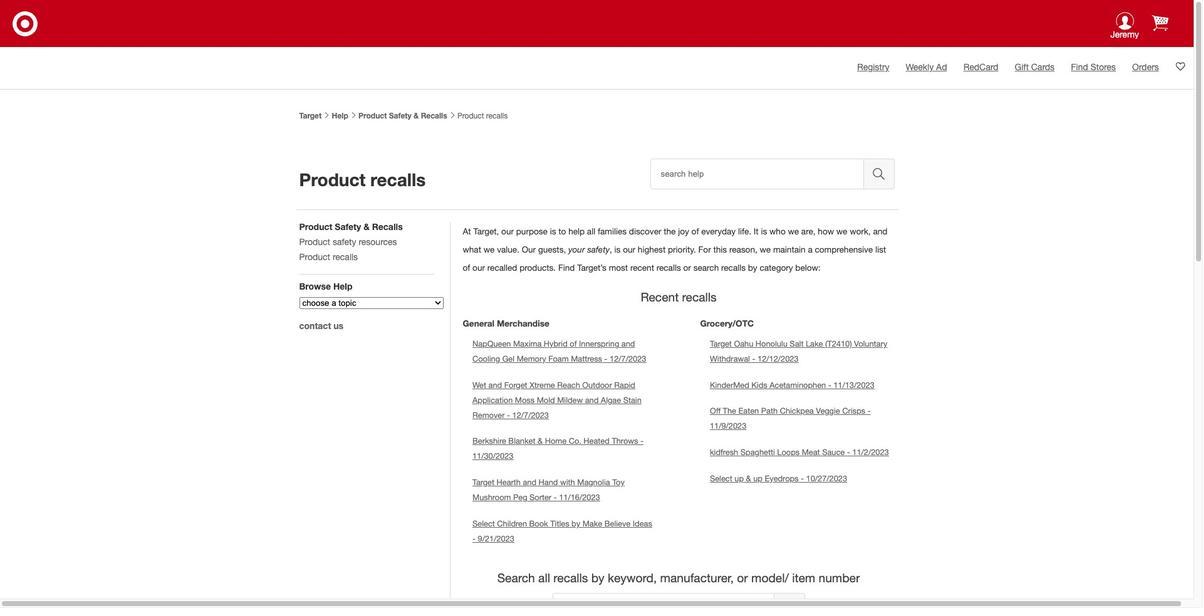 Task type: describe. For each thing, give the bounding box(es) containing it.
of inside napqueen maxima hybrid of innerspring and cooling gel memory foam mattress - 12/7/2023
[[570, 339, 577, 349]]

0 vertical spatial help
[[332, 111, 348, 120]]

mildew
[[557, 395, 583, 405]]

titles
[[551, 519, 570, 528]]

target for target hearth and hand with magnolia toy mushroom peg sorter - 11/16/2023
[[473, 478, 495, 487]]

life.
[[738, 226, 752, 236]]

reason,
[[730, 244, 758, 254]]

safety for product safety & recalls
[[389, 111, 412, 120]]

target for target oahu honolulu salt lake (t2410) voluntary withdrawal - 12/12/2023
[[710, 339, 732, 349]]

target hearth and hand with magnolia toy mushroom peg sorter - 11/16/2023 link
[[473, 478, 625, 502]]

1 horizontal spatial safety
[[588, 244, 610, 254]]

target oahu honolulu salt lake (t2410) voluntary withdrawal - 12/12/2023
[[710, 339, 888, 364]]

product safety resources link
[[299, 237, 397, 247]]

magnolia
[[578, 478, 610, 487]]

- inside target hearth and hand with magnolia toy mushroom peg sorter - 11/16/2023
[[554, 493, 557, 502]]

select children book titles by make believe ideas - 9/21/2023 link
[[473, 519, 653, 543]]

we right what
[[484, 244, 495, 254]]

11/16/2023
[[559, 493, 600, 502]]

below:
[[796, 262, 821, 272]]

- inside napqueen maxima hybrid of innerspring and cooling gel memory foam mattress - 12/7/2023
[[605, 354, 608, 364]]

safety inside product safety & recalls product safety resources product recalls
[[333, 237, 356, 247]]

kidfresh
[[710, 448, 739, 457]]

sorter
[[530, 493, 552, 502]]

item
[[793, 571, 816, 585]]

acetaminophen
[[770, 380, 826, 390]]

to
[[559, 226, 566, 236]]

1 vertical spatial all
[[539, 571, 550, 585]]

who
[[770, 226, 786, 236]]

honolulu
[[756, 339, 788, 349]]

select children book titles by make believe ideas - 9/21/2023
[[473, 519, 653, 543]]

11/30/2023
[[473, 452, 514, 461]]

11/2/2023
[[853, 448, 889, 457]]

find stores
[[1072, 62, 1116, 72]]

kindermed
[[710, 380, 750, 390]]

gift cards
[[1015, 62, 1055, 72]]

forget
[[504, 380, 528, 390]]

- inside target oahu honolulu salt lake (t2410) voluntary withdrawal - 12/12/2023
[[753, 354, 756, 364]]

are,
[[802, 226, 816, 236]]

your safety
[[569, 244, 610, 254]]

at target, our purpose is to help all families discover the joy of everyday life. it is who we                         are, how we work, and what we value. our guests,
[[463, 226, 888, 254]]

withdrawal
[[710, 354, 750, 364]]

of inside , is our highest priority.                         for this reason, we maintain a comprehensive list of our recalled products. find target's most                         recent recalls or search recalls by category below:
[[463, 262, 470, 272]]

2 horizontal spatial is
[[761, 226, 767, 236]]

our for highest
[[623, 244, 636, 254]]

of inside at target, our purpose is to help all families discover the joy of everyday life. it is who we                         are, how we work, and what we value. our guests,
[[692, 226, 699, 236]]

- inside off the eaten path chickpea veggie crisps - 11/9/2023
[[868, 406, 871, 416]]

2 vertical spatial by
[[592, 571, 605, 585]]

recalled
[[488, 262, 517, 272]]

book
[[529, 519, 548, 528]]

resources
[[359, 237, 397, 247]]

target.com home image
[[13, 11, 38, 36]]

joy
[[678, 226, 689, 236]]

and inside at target, our purpose is to help all families discover the joy of everyday life. it is who we                         are, how we work, and what we value. our guests,
[[874, 226, 888, 236]]

number
[[819, 571, 860, 585]]

is inside , is our highest priority.                         for this reason, we maintain a comprehensive list of our recalled products. find target's most                         recent recalls or search recalls by category below:
[[615, 244, 621, 254]]

gift cards link
[[1015, 62, 1055, 72]]

help link
[[332, 111, 348, 120]]

weekly ad link
[[906, 62, 948, 72]]

favorites image
[[1176, 61, 1186, 71]]

recent
[[631, 262, 654, 272]]

napqueen maxima hybrid of innerspring and cooling gel memory foam mattress - 12/7/2023
[[473, 339, 647, 364]]

products.
[[520, 262, 556, 272]]

we left are,
[[788, 226, 799, 236]]

make
[[583, 519, 603, 528]]

the
[[723, 406, 737, 416]]

orders link
[[1133, 62, 1160, 72]]

memory
[[517, 354, 546, 364]]

purpose
[[516, 226, 548, 236]]

lake
[[806, 339, 823, 349]]

product safety & recalls link
[[359, 111, 447, 120]]

find inside , is our highest priority.                         for this reason, we maintain a comprehensive list of our recalled products. find target's most                         recent recalls or search recalls by category below:
[[559, 262, 575, 272]]

search all recalls by keyword, manufacturer, or model/ item number
[[498, 571, 860, 585]]

path
[[762, 406, 778, 416]]

jeremy link
[[1106, 12, 1144, 48]]

select up & up eyedrops - 10/27/2023
[[710, 474, 848, 483]]

by inside , is our highest priority.                         for this reason, we maintain a comprehensive list of our recalled products. find target's most                         recent recalls or search recalls by category below:
[[748, 262, 758, 272]]

our
[[522, 244, 536, 254]]

what
[[463, 244, 481, 254]]

most
[[609, 262, 628, 272]]

foam
[[549, 354, 569, 364]]

eyedrops
[[765, 474, 799, 483]]

2 vertical spatial our
[[473, 262, 485, 272]]

everyday
[[702, 226, 736, 236]]

1 horizontal spatial find
[[1072, 62, 1089, 72]]

browse help
[[299, 281, 353, 292]]

,
[[610, 244, 612, 254]]

hand
[[539, 478, 558, 487]]

12/7/2023 inside napqueen maxima hybrid of innerspring and cooling gel memory foam mattress - 12/7/2023
[[610, 354, 647, 364]]

grocery/otc
[[701, 318, 754, 328]]

napqueen maxima hybrid of innerspring and cooling gel memory foam mattress - 12/7/2023 link
[[473, 339, 647, 364]]

redcard
[[964, 62, 999, 72]]

hearth
[[497, 478, 521, 487]]

recalls inside product safety & recalls product safety resources product recalls
[[333, 252, 358, 262]]

children
[[497, 519, 527, 528]]

remover
[[473, 410, 505, 420]]

& for product safety & recalls product safety resources product recalls
[[364, 221, 370, 232]]

kidfresh spaghetti loops meat sauce - 11/2/2023 link
[[710, 448, 889, 457]]

kidfresh spaghetti loops meat sauce - 11/2/2023
[[710, 448, 889, 457]]

target for the target link
[[299, 111, 322, 120]]

oahu
[[734, 339, 754, 349]]

the
[[664, 226, 676, 236]]

1 up from the left
[[735, 474, 744, 483]]

safety for product safety & recalls product safety resources product recalls
[[335, 221, 361, 232]]

this
[[714, 244, 727, 254]]

target's
[[577, 262, 607, 272]]

kindermed kids acetaminophen - 11/13/2023 link
[[710, 380, 875, 390]]

xtreme
[[530, 380, 555, 390]]

- inside the 'select children book titles by make believe ideas - 9/21/2023'
[[473, 534, 476, 543]]

cards
[[1032, 62, 1055, 72]]

eaten
[[739, 406, 759, 416]]

12/7/2023 inside wet and forget xtreme reach outdoor rapid application moss mold mildew and algae stain remover - 12/7/2023
[[513, 410, 549, 420]]

berkshire
[[473, 437, 506, 446]]

maxima
[[513, 339, 542, 349]]

my target.com shopping cart image
[[1152, 15, 1169, 32]]

weekly ad
[[906, 62, 948, 72]]



Task type: vqa. For each thing, say whether or not it's contained in the screenshot.
MAGNIFIERS,
no



Task type: locate. For each thing, give the bounding box(es) containing it.
- right sauce
[[847, 448, 851, 457]]

wet
[[473, 380, 486, 390]]

0 vertical spatial find
[[1072, 62, 1089, 72]]

& for select up & up eyedrops - 10/27/2023
[[746, 474, 751, 483]]

1 horizontal spatial by
[[592, 571, 605, 585]]

all right search
[[539, 571, 550, 585]]

1 horizontal spatial target
[[473, 478, 495, 487]]

or left "model/"
[[737, 571, 748, 585]]

select inside the 'select children book titles by make believe ideas - 9/21/2023'
[[473, 519, 495, 528]]

select down kidfresh
[[710, 474, 733, 483]]

- right sorter
[[554, 493, 557, 502]]

2 horizontal spatial our
[[623, 244, 636, 254]]

select up & up eyedrops - 10/27/2023 link
[[710, 474, 848, 483]]

mattress
[[571, 354, 602, 364]]

11/13/2023
[[834, 380, 875, 390]]

moss
[[515, 395, 535, 405]]

recent recalls
[[641, 291, 717, 304]]

general
[[463, 318, 495, 328]]

safety up product safety resources link
[[335, 221, 361, 232]]

is right "," at the top right of the page
[[615, 244, 621, 254]]

icon image
[[1116, 12, 1134, 30]]

registry
[[858, 62, 890, 72]]

recalls inside product safety & recalls product safety resources product recalls
[[372, 221, 403, 232]]

safety left resources at left
[[333, 237, 356, 247]]

2 horizontal spatial by
[[748, 262, 758, 272]]

- right throws
[[641, 437, 644, 446]]

target inside target hearth and hand with magnolia toy mushroom peg sorter - 11/16/2023
[[473, 478, 495, 487]]

0 horizontal spatial our
[[473, 262, 485, 272]]

outdoor
[[583, 380, 612, 390]]

0 horizontal spatial 12/7/2023
[[513, 410, 549, 420]]

& for product safety & recalls
[[414, 111, 419, 120]]

1 horizontal spatial product recalls
[[456, 112, 508, 120]]

blanket
[[509, 437, 536, 446]]

how
[[818, 226, 834, 236]]

guests,
[[538, 244, 566, 254]]

1 horizontal spatial our
[[502, 226, 514, 236]]

&
[[414, 111, 419, 120], [364, 221, 370, 232], [538, 437, 543, 446], [746, 474, 751, 483]]

12/7/2023
[[610, 354, 647, 364], [513, 410, 549, 420]]

0 horizontal spatial select
[[473, 519, 495, 528]]

- inside wet and forget xtreme reach outdoor rapid application moss mold mildew and algae stain remover - 12/7/2023
[[507, 410, 510, 420]]

1 horizontal spatial is
[[615, 244, 621, 254]]

navigation containing product safety & recalls
[[299, 221, 444, 473]]

work,
[[850, 226, 871, 236]]

0 horizontal spatial safety
[[335, 221, 361, 232]]

our right "," at the top right of the page
[[623, 244, 636, 254]]

redcard link
[[964, 62, 999, 72]]

all
[[587, 226, 596, 236], [539, 571, 550, 585]]

veggie
[[816, 406, 840, 416]]

kids
[[752, 380, 768, 390]]

and up application
[[489, 380, 502, 390]]

0 vertical spatial safety
[[389, 111, 412, 120]]

hybrid
[[544, 339, 568, 349]]

mold
[[537, 395, 555, 405]]

1 vertical spatial or
[[737, 571, 748, 585]]

of right joy at the right
[[692, 226, 699, 236]]

recent
[[641, 291, 679, 304]]

recalls for product safety & recalls
[[421, 111, 447, 120]]

1 horizontal spatial 12/7/2023
[[610, 354, 647, 364]]

believe
[[605, 519, 631, 528]]

navigation
[[299, 221, 444, 473]]

all inside at target, our purpose is to help all families discover the joy of everyday life. it is who we                         are, how we work, and what we value. our guests,
[[587, 226, 596, 236]]

- down innerspring
[[605, 354, 608, 364]]

9/21/2023
[[478, 534, 515, 543]]

1 vertical spatial help
[[333, 281, 353, 292]]

our up value.
[[502, 226, 514, 236]]

by inside the 'select children book titles by make believe ideas - 9/21/2023'
[[572, 519, 581, 528]]

our down what
[[473, 262, 485, 272]]

families
[[598, 226, 627, 236]]

0 horizontal spatial by
[[572, 519, 581, 528]]

0 horizontal spatial of
[[463, 262, 470, 272]]

algae
[[601, 395, 621, 405]]

target up the withdrawal at the right bottom of page
[[710, 339, 732, 349]]

we inside , is our highest priority.                         for this reason, we maintain a comprehensive list of our recalled products. find target's most                         recent recalls or search recalls by category below:
[[760, 244, 771, 254]]

1 horizontal spatial up
[[754, 474, 763, 483]]

2 horizontal spatial target
[[710, 339, 732, 349]]

search help text field
[[650, 159, 864, 189]]

- left 9/21/2023
[[473, 534, 476, 543]]

1 vertical spatial find
[[559, 262, 575, 272]]

0 horizontal spatial product recalls
[[299, 169, 426, 190]]

target inside target oahu honolulu salt lake (t2410) voluntary withdrawal - 12/12/2023
[[710, 339, 732, 349]]

2 vertical spatial target
[[473, 478, 495, 487]]

and inside napqueen maxima hybrid of innerspring and cooling gel memory foam mattress - 12/7/2023
[[622, 339, 635, 349]]

or down the priority.
[[684, 262, 691, 272]]

- right crisps
[[868, 406, 871, 416]]

and up the list
[[874, 226, 888, 236]]

12/7/2023 up rapid at bottom
[[610, 354, 647, 364]]

(t2410)
[[826, 339, 852, 349]]

up down kidfresh
[[735, 474, 744, 483]]

search recalls text field
[[553, 593, 775, 608]]

1 vertical spatial target
[[710, 339, 732, 349]]

safety right help link
[[389, 111, 412, 120]]

0 vertical spatial 12/7/2023
[[610, 354, 647, 364]]

rapid
[[615, 380, 636, 390]]

help right the target link
[[332, 111, 348, 120]]

0 horizontal spatial up
[[735, 474, 744, 483]]

target
[[299, 111, 322, 120], [710, 339, 732, 349], [473, 478, 495, 487]]

0 vertical spatial select
[[710, 474, 733, 483]]

of right hybrid
[[570, 339, 577, 349]]

2 horizontal spatial of
[[692, 226, 699, 236]]

and up the peg
[[523, 478, 537, 487]]

2 vertical spatial of
[[570, 339, 577, 349]]

comprehensive
[[815, 244, 873, 254]]

& inside product safety & recalls product safety resources product recalls
[[364, 221, 370, 232]]

0 vertical spatial all
[[587, 226, 596, 236]]

- down oahu on the bottom
[[753, 354, 756, 364]]

we right 'how'
[[837, 226, 848, 236]]

0 horizontal spatial all
[[539, 571, 550, 585]]

1 vertical spatial our
[[623, 244, 636, 254]]

- inside the berkshire blanket & home co. heated throws - 11/30/2023
[[641, 437, 644, 446]]

by left keyword,
[[592, 571, 605, 585]]

and down outdoor
[[585, 395, 599, 405]]

0 vertical spatial our
[[502, 226, 514, 236]]

0 horizontal spatial target
[[299, 111, 322, 120]]

11/9/2023
[[710, 422, 747, 431]]

heated
[[584, 437, 610, 446]]

help right browse
[[333, 281, 353, 292]]

priority.
[[668, 244, 696, 254]]

innerspring
[[579, 339, 620, 349]]

1 vertical spatial 12/7/2023
[[513, 410, 549, 420]]

crisps
[[843, 406, 866, 416]]

target,
[[474, 226, 499, 236]]

your
[[569, 244, 585, 254]]

or
[[684, 262, 691, 272], [737, 571, 748, 585]]

1 horizontal spatial recalls
[[421, 111, 447, 120]]

is left to
[[550, 226, 556, 236]]

1 horizontal spatial of
[[570, 339, 577, 349]]

1 vertical spatial product recalls
[[299, 169, 426, 190]]

1 horizontal spatial select
[[710, 474, 733, 483]]

target left help link
[[299, 111, 322, 120]]

our inside at target, our purpose is to help all families discover the joy of everyday life. it is who we                         are, how we work, and what we value. our guests,
[[502, 226, 514, 236]]

at
[[463, 226, 471, 236]]

0 horizontal spatial or
[[684, 262, 691, 272]]

ad
[[937, 62, 948, 72]]

category
[[760, 262, 793, 272]]

it
[[754, 226, 759, 236]]

12/12/2023
[[758, 354, 799, 364]]

find stores link
[[1072, 62, 1116, 72]]

product safety & recalls product safety resources product recalls
[[299, 221, 403, 262]]

- left 11/13/2023
[[829, 380, 832, 390]]

and right innerspring
[[622, 339, 635, 349]]

co.
[[569, 437, 582, 446]]

napqueen
[[473, 339, 511, 349]]

select up 9/21/2023
[[473, 519, 495, 528]]

browse
[[299, 281, 331, 292]]

1 vertical spatial of
[[463, 262, 470, 272]]

throws
[[612, 437, 638, 446]]

1 vertical spatial recalls
[[372, 221, 403, 232]]

0 horizontal spatial safety
[[333, 237, 356, 247]]

0 horizontal spatial recalls
[[372, 221, 403, 232]]

all right help
[[587, 226, 596, 236]]

None image field
[[864, 159, 895, 189], [775, 593, 805, 608], [864, 159, 895, 189], [775, 593, 805, 608]]

of down what
[[463, 262, 470, 272]]

0 vertical spatial target
[[299, 111, 322, 120]]

manufacturer,
[[661, 571, 734, 585]]

or inside , is our highest priority.                         for this reason, we maintain a comprehensive list of our recalled products. find target's most                         recent recalls or search recalls by category below:
[[684, 262, 691, 272]]

mushroom
[[473, 493, 511, 502]]

1 vertical spatial select
[[473, 519, 495, 528]]

safety up target's
[[588, 244, 610, 254]]

- right remover at bottom
[[507, 410, 510, 420]]

safety inside product safety & recalls product safety resources product recalls
[[335, 221, 361, 232]]

0 vertical spatial of
[[692, 226, 699, 236]]

recalls for product safety & recalls product safety resources product recalls
[[372, 221, 403, 232]]

1 horizontal spatial safety
[[389, 111, 412, 120]]

contact us
[[299, 320, 344, 331]]

with
[[560, 478, 575, 487]]

0 horizontal spatial is
[[550, 226, 556, 236]]

we
[[788, 226, 799, 236], [837, 226, 848, 236], [484, 244, 495, 254], [760, 244, 771, 254]]

1 vertical spatial by
[[572, 519, 581, 528]]

select for grocery/otc
[[710, 474, 733, 483]]

1 horizontal spatial or
[[737, 571, 748, 585]]

off
[[710, 406, 721, 416]]

0 vertical spatial recalls
[[421, 111, 447, 120]]

for
[[699, 244, 711, 254]]

0 horizontal spatial find
[[559, 262, 575, 272]]

find down your
[[559, 262, 575, 272]]

safety
[[333, 237, 356, 247], [588, 244, 610, 254]]

2 up from the left
[[754, 474, 763, 483]]

maintain
[[774, 244, 806, 254]]

target up mushroom
[[473, 478, 495, 487]]

by right titles
[[572, 519, 581, 528]]

select for general merchandise
[[473, 519, 495, 528]]

0 vertical spatial by
[[748, 262, 758, 272]]

and inside target hearth and hand with magnolia toy mushroom peg sorter - 11/16/2023
[[523, 478, 537, 487]]

target oahu honolulu salt lake (t2410) voluntary withdrawal - 12/12/2023 link
[[710, 339, 888, 364]]

is right it
[[761, 226, 767, 236]]

- right the eyedrops
[[801, 474, 804, 483]]

discover
[[629, 226, 662, 236]]

merchandise
[[497, 318, 550, 328]]

find left stores on the top right of page
[[1072, 62, 1089, 72]]

search
[[694, 262, 719, 272]]

& for berkshire blanket & home co. heated throws - 11/30/2023
[[538, 437, 543, 446]]

by
[[748, 262, 758, 272], [572, 519, 581, 528], [592, 571, 605, 585]]

find
[[1072, 62, 1089, 72], [559, 262, 575, 272]]

we up category
[[760, 244, 771, 254]]

recalls
[[421, 111, 447, 120], [372, 221, 403, 232]]

0 vertical spatial or
[[684, 262, 691, 272]]

0 vertical spatial product recalls
[[456, 112, 508, 120]]

spaghetti
[[741, 448, 775, 457]]

1 horizontal spatial all
[[587, 226, 596, 236]]

by down reason,
[[748, 262, 758, 272]]

& inside the berkshire blanket & home co. heated throws - 11/30/2023
[[538, 437, 543, 446]]

our for purpose
[[502, 226, 514, 236]]

up left the eyedrops
[[754, 474, 763, 483]]

12/7/2023 down moss
[[513, 410, 549, 420]]

1 vertical spatial safety
[[335, 221, 361, 232]]

berkshire blanket & home co. heated throws - 11/30/2023
[[473, 437, 644, 461]]



